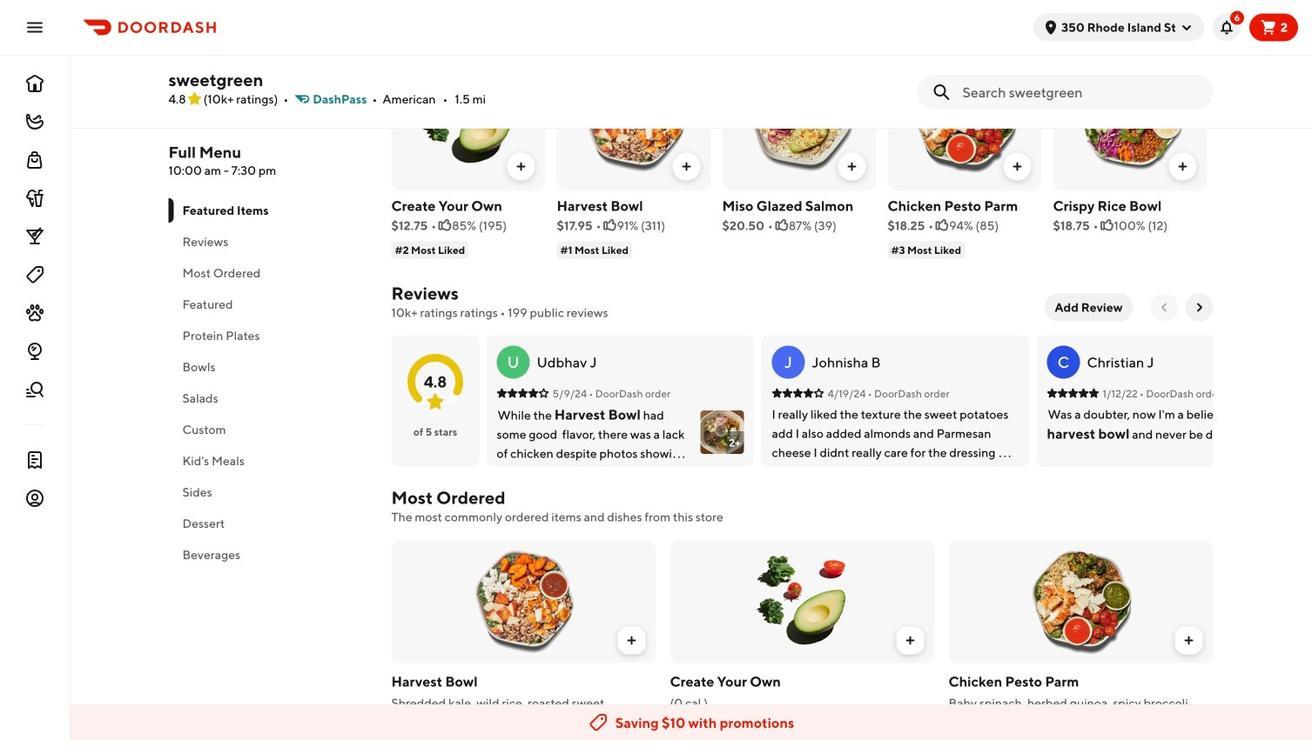 Task type: describe. For each thing, give the bounding box(es) containing it.
crispy rice bowl image
[[1053, 45, 1207, 191]]

add item to cart image for crispy rice bowl image
[[1176, 160, 1190, 174]]

0 vertical spatial chicken pesto parm image
[[888, 45, 1042, 191]]

0 vertical spatial harvest bowl image
[[557, 45, 711, 191]]

add item to cart image for bottom 'harvest bowl' image
[[625, 634, 639, 648]]

1 vertical spatial create your own image
[[670, 540, 935, 664]]

add item to cart image for bottommost create your own 'image'
[[903, 634, 917, 648]]

next image
[[1192, 301, 1206, 315]]



Task type: locate. For each thing, give the bounding box(es) containing it.
0 horizontal spatial add item to cart image
[[680, 160, 693, 174]]

previous image
[[1157, 301, 1171, 315]]

0 vertical spatial create your own image
[[391, 45, 545, 191]]

2 add item to cart image from the left
[[845, 160, 859, 174]]

1 add item to cart image from the left
[[680, 160, 693, 174]]

0 horizontal spatial create your own image
[[391, 45, 545, 191]]

chicken pesto parm image
[[888, 45, 1042, 191], [949, 540, 1213, 664]]

Item Search search field
[[962, 83, 1199, 102]]

add item to cart image
[[514, 160, 528, 174], [1010, 160, 1024, 174], [1176, 160, 1190, 174], [625, 634, 639, 648], [903, 634, 917, 648], [1182, 634, 1196, 648]]

add item to cart image for topmost create your own 'image'
[[514, 160, 528, 174]]

add item to cart image
[[680, 160, 693, 174], [845, 160, 859, 174]]

1 vertical spatial harvest bowl image
[[391, 540, 656, 664]]

next button of carousel image
[[1192, 17, 1206, 31]]

1 horizontal spatial create your own image
[[670, 540, 935, 664]]

harvest bowl image
[[557, 45, 711, 191], [391, 540, 656, 664]]

add item to cart image for miso glazed salmon image
[[845, 160, 859, 174]]

open menu image
[[24, 17, 45, 38]]

previous button of carousel image
[[1157, 17, 1171, 31]]

1 horizontal spatial add item to cart image
[[845, 160, 859, 174]]

add item to cart image for 'harvest bowl' image to the top
[[680, 160, 693, 174]]

miso glazed salmon image
[[722, 45, 876, 191]]

notification bell image
[[1220, 20, 1234, 34]]

create your own image
[[391, 45, 545, 191], [670, 540, 935, 664]]

1 vertical spatial chicken pesto parm image
[[949, 540, 1213, 664]]



Task type: vqa. For each thing, say whether or not it's contained in the screenshot.
Add item to cart image corresponding to the topmost HARVEST BOWL image
yes



